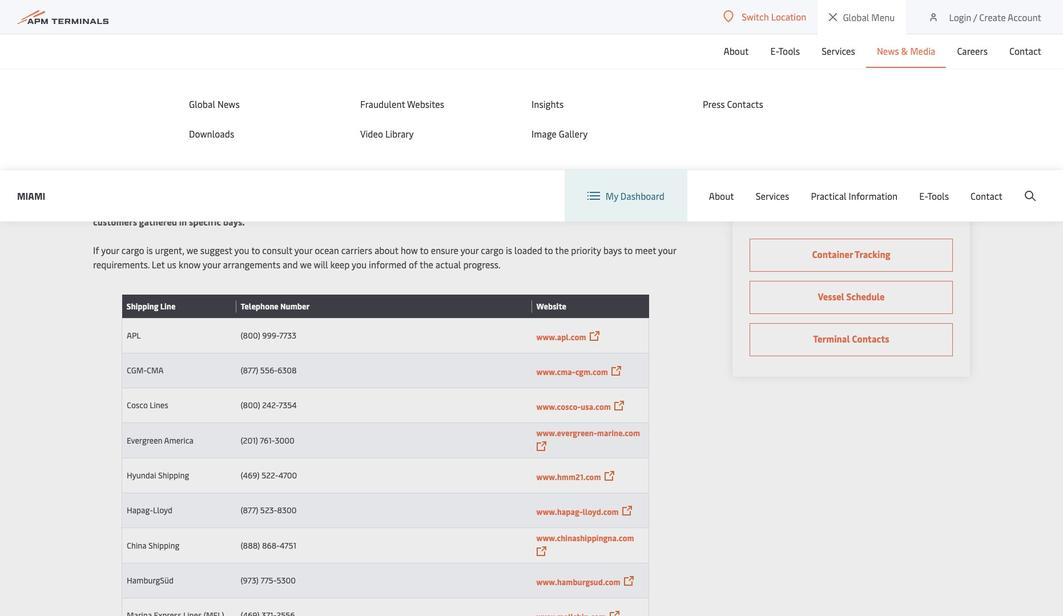 Task type: describe. For each thing, give the bounding box(es) containing it.
your right the if
[[101, 244, 119, 256]]

determine
[[548, 201, 592, 214]]

miami link
[[17, 189, 45, 203]]

telephone
[[241, 301, 279, 312]]

of inside if your cargo is urgent, we suggest you to consult your ocean carriers about how to ensure your cargo is loaded to the priority bays to meet your requirements. let us know your arrangements and we will keep you informed of the actual progress.
[[409, 258, 418, 271]]

carriers inside if your cargo is urgent, we suggest you to consult your ocean carriers about how to ensure your cargo is loaded to the priority bays to meet your requirements. let us know your arrangements and we will keep you informed of the actual progress.
[[341, 244, 372, 256]]

7354
[[279, 400, 297, 411]]

www.evergreen-marine.com
[[536, 428, 640, 439]]

(800) 999-7733
[[241, 330, 296, 341]]

2 horizontal spatial the
[[555, 244, 569, 256]]

to inside cargo availability is dictated by where it is located on the ship. most ocean carriers have their own criteria to determine certain groups of customers gathered in specific bays.
[[537, 201, 546, 214]]

ocean inside cargo availability is dictated by where it is located on the ship. most ocean carriers have their own criteria to determine certain groups of customers gathered in specific bays.
[[379, 201, 404, 214]]

(877) 523-8300
[[241, 505, 297, 516]]

news inside "popup button"
[[877, 45, 899, 57]]

868-
[[262, 540, 280, 551]]

progress.
[[463, 258, 501, 271]]

4700
[[278, 470, 297, 481]]

us
[[167, 258, 176, 271]]

their
[[462, 201, 482, 214]]

www.hmm21.com
[[536, 471, 601, 482]]

where
[[226, 201, 252, 214]]

is up let
[[146, 244, 153, 256]]

hyundai
[[127, 470, 156, 481]]

www.hapag-
[[536, 506, 583, 517]]

1 vertical spatial shipping line contacts
[[93, 127, 426, 172]]

www.evergreen-marine.com link
[[536, 428, 640, 439]]

fraudulent websites
[[360, 98, 444, 110]]

careers
[[957, 45, 988, 57]]

242-
[[262, 400, 279, 411]]

hapag-lloyd
[[127, 505, 173, 516]]

downloads link
[[189, 127, 337, 140]]

services for e-tools
[[822, 45, 855, 57]]

location
[[771, 10, 806, 23]]

1 horizontal spatial you
[[352, 258, 367, 271]]

3000
[[275, 435, 294, 446]]

is left loaded
[[506, 244, 512, 256]]

cma
[[147, 365, 164, 376]]

www.cosco-usa.com link
[[536, 401, 611, 412]]

suggest
[[200, 244, 232, 256]]

6308
[[277, 365, 297, 376]]

about button
[[724, 34, 749, 68]]

e- for e-tools dropdown button
[[919, 190, 928, 202]]

(469)
[[241, 470, 260, 481]]

2 horizontal spatial contacts
[[727, 98, 763, 110]]

websites
[[407, 98, 444, 110]]

cgm.com
[[575, 366, 608, 377]]

links
[[796, 203, 825, 220]]

library
[[385, 127, 414, 140]]

1 horizontal spatial the
[[420, 258, 433, 271]]

(973) 775-5300
[[241, 575, 296, 586]]

www.cosco-usa.com
[[536, 401, 611, 412]]

bays
[[603, 244, 622, 256]]

about
[[375, 244, 398, 256]]

groups
[[625, 201, 654, 214]]

press contacts link
[[703, 98, 851, 110]]

evergreen
[[127, 435, 162, 446]]

related
[[750, 203, 793, 220]]

global news
[[189, 98, 240, 110]]

ocean inside if your cargo is urgent, we suggest you to consult your ocean carriers about how to ensure your cargo is loaded to the priority bays to meet your requirements. let us know your arrangements and we will keep you informed of the actual progress.
[[315, 244, 339, 256]]

(800) 242-7354
[[241, 400, 297, 411]]

www.apl.com
[[536, 331, 586, 342]]

related links
[[750, 203, 825, 220]]

(888)
[[241, 540, 260, 551]]

lloyd.com
[[583, 506, 619, 517]]

gallery
[[559, 127, 588, 140]]

cargo availability is dictated by where it is located on the ship. most ocean carriers have their own criteria to determine certain groups of customers gathered in specific bays.
[[93, 201, 666, 228]]

america
[[164, 435, 194, 446]]

switch location button
[[724, 10, 806, 23]]

to right loaded
[[544, 244, 553, 256]]

www.hapag-lloyd.com
[[536, 506, 619, 517]]

www.hamburgsud.com link
[[536, 576, 620, 587]]

0 horizontal spatial contacts
[[176, 91, 208, 102]]

hapag-
[[127, 505, 153, 516]]

services button
[[822, 34, 855, 68]]

(888) 868-4751
[[241, 540, 296, 551]]

line for shipping
[[159, 91, 174, 102]]

meet
[[635, 244, 656, 256]]

about for about dropdown button
[[709, 190, 734, 202]]

my
[[606, 190, 618, 202]]

www.hmm21.com link
[[536, 471, 601, 482]]

e-tools button
[[919, 170, 949, 222]]

your right meet
[[658, 244, 676, 256]]

gathered
[[139, 215, 177, 228]]

news & media
[[877, 45, 936, 57]]

(800) for (800) 999-7733
[[241, 330, 260, 341]]

www.cma-cgm.com link
[[536, 366, 608, 377]]

china
[[127, 540, 146, 551]]

carriers inside cargo availability is dictated by where it is located on the ship. most ocean carriers have their own criteria to determine certain groups of customers gathered in specific bays.
[[406, 201, 438, 214]]

7733
[[279, 330, 296, 341]]

your up progress.
[[461, 244, 479, 256]]

your down suggest
[[203, 258, 221, 271]]

lines
[[150, 400, 168, 411]]

video
[[360, 127, 383, 140]]

e- for e-tools popup button
[[771, 45, 779, 57]]

522-
[[262, 470, 278, 481]]

556-
[[260, 365, 277, 376]]

the inside cargo availability is dictated by where it is located on the ship. most ocean carriers have their own criteria to determine certain groups of customers gathered in specific bays.
[[318, 201, 332, 214]]

insights link
[[532, 98, 680, 110]]

miami
[[17, 189, 45, 202]]

www.apl.com link
[[536, 331, 586, 342]]

ensure
[[431, 244, 459, 256]]

(469) 522-4700
[[241, 470, 297, 481]]

1 horizontal spatial contacts
[[297, 127, 426, 172]]

website
[[536, 301, 566, 312]]

0 horizontal spatial you
[[234, 244, 249, 256]]

global for global menu
[[843, 11, 869, 23]]

0 vertical spatial we
[[186, 244, 198, 256]]

image gallery
[[532, 127, 588, 140]]



Task type: vqa. For each thing, say whether or not it's contained in the screenshot.
DAMAGE
no



Task type: locate. For each thing, give the bounding box(es) containing it.
tools left contact popup button
[[927, 190, 949, 202]]

contact for careers
[[1010, 45, 1041, 57]]

0 vertical spatial news
[[877, 45, 899, 57]]

e-tools for e-tools dropdown button
[[919, 190, 949, 202]]

0 vertical spatial line
[[159, 91, 174, 102]]

2 vertical spatial line
[[160, 301, 176, 312]]

0 vertical spatial about
[[724, 45, 749, 57]]

global for global news
[[189, 98, 215, 110]]

1 vertical spatial e-tools
[[919, 190, 949, 202]]

services up related
[[756, 190, 789, 202]]

(877) for (877) 523-8300
[[241, 505, 258, 516]]

in
[[179, 215, 187, 228]]

1 horizontal spatial contact
[[1010, 45, 1041, 57]]

0 vertical spatial services
[[822, 45, 855, 57]]

requirements.
[[93, 258, 150, 271]]

customers
[[93, 215, 137, 228]]

we left the will
[[300, 258, 312, 271]]

global inside button
[[843, 11, 869, 23]]

of inside cargo availability is dictated by where it is located on the ship. most ocean carriers have their own criteria to determine certain groups of customers gathered in specific bays.
[[656, 201, 666, 214]]

1 vertical spatial (877)
[[241, 505, 258, 516]]

(800) left 242-
[[241, 400, 260, 411]]

e- down switch location at the right top of the page
[[771, 45, 779, 57]]

press
[[703, 98, 725, 110]]

global left menu
[[843, 11, 869, 23]]

will
[[314, 258, 328, 271]]

(877) left 556-
[[241, 365, 258, 376]]

1 vertical spatial we
[[300, 258, 312, 271]]

line down us
[[160, 301, 176, 312]]

e- inside popup button
[[771, 45, 779, 57]]

2 (877) from the top
[[241, 505, 258, 516]]

1 vertical spatial global
[[189, 98, 215, 110]]

apl
[[127, 330, 141, 341]]

e-tools left contact popup button
[[919, 190, 949, 202]]

news
[[877, 45, 899, 57], [218, 98, 240, 110]]

0 horizontal spatial of
[[409, 258, 418, 271]]

1 horizontal spatial services
[[822, 45, 855, 57]]

your up "and"
[[294, 244, 313, 256]]

located
[[272, 201, 303, 214]]

8300
[[277, 505, 297, 516]]

by
[[214, 201, 224, 214]]

0 horizontal spatial tools
[[779, 45, 800, 57]]

1 (800) from the top
[[241, 330, 260, 341]]

0 horizontal spatial cargo
[[121, 244, 144, 256]]

(201)
[[241, 435, 258, 446]]

1 vertical spatial carriers
[[341, 244, 372, 256]]

0 horizontal spatial the
[[318, 201, 332, 214]]

most
[[356, 201, 377, 214]]

1 horizontal spatial global
[[843, 11, 869, 23]]

switch
[[742, 10, 769, 23]]

1 (877) from the top
[[241, 365, 258, 376]]

it
[[254, 201, 261, 214]]

0 vertical spatial e-
[[771, 45, 779, 57]]

my dashboard
[[606, 190, 665, 202]]

and
[[283, 258, 298, 271]]

contact right e-tools dropdown button
[[971, 190, 1003, 202]]

(800) for (800) 242-7354
[[241, 400, 260, 411]]

video library link
[[360, 127, 509, 140]]

carriers
[[406, 201, 438, 214], [341, 244, 372, 256]]

to right bays at the top right of the page
[[624, 244, 633, 256]]

contact button
[[971, 170, 1003, 222]]

0 vertical spatial contact
[[1010, 45, 1041, 57]]

1 vertical spatial ocean
[[315, 244, 339, 256]]

information
[[849, 190, 898, 202]]

tools for e-tools dropdown button
[[927, 190, 949, 202]]

services for about
[[756, 190, 789, 202]]

if your cargo is urgent, we suggest you to consult your ocean carriers about how to ensure your cargo is loaded to the priority bays to meet your requirements. let us know your arrangements and we will keep you informed of the actual progress.
[[93, 244, 676, 271]]

of down how
[[409, 258, 418, 271]]

0 vertical spatial e-tools
[[771, 45, 800, 57]]

2 vertical spatial the
[[420, 258, 433, 271]]

about
[[724, 45, 749, 57], [709, 190, 734, 202]]

lloyd
[[153, 505, 173, 516]]

e- inside dropdown button
[[919, 190, 928, 202]]

about for about popup button
[[724, 45, 749, 57]]

contacts
[[176, 91, 208, 102], [727, 98, 763, 110], [297, 127, 426, 172]]

0 horizontal spatial news
[[218, 98, 240, 110]]

contact for e-tools
[[971, 190, 1003, 202]]

practical information button
[[811, 170, 898, 222]]

1 vertical spatial the
[[555, 244, 569, 256]]

shipping line contacts
[[126, 91, 208, 102], [93, 127, 426, 172]]

2 (800) from the top
[[241, 400, 260, 411]]

to right how
[[420, 244, 429, 256]]

tools inside popup button
[[779, 45, 800, 57]]

contact
[[1010, 45, 1041, 57], [971, 190, 1003, 202]]

menu
[[872, 11, 895, 23]]

0 vertical spatial ocean
[[379, 201, 404, 214]]

global menu
[[843, 11, 895, 23]]

1 horizontal spatial cargo
[[481, 244, 504, 256]]

login
[[949, 11, 971, 23]]

marine.com
[[597, 428, 640, 439]]

image
[[532, 127, 557, 140]]

1 horizontal spatial we
[[300, 258, 312, 271]]

(877) for (877) 556-6308
[[241, 365, 258, 376]]

ship.
[[334, 201, 354, 214]]

priority
[[571, 244, 601, 256]]

contacts right press
[[727, 98, 763, 110]]

to right criteria
[[537, 201, 546, 214]]

cgm-
[[127, 365, 147, 376]]

let
[[152, 258, 165, 271]]

0 vertical spatial shipping line contacts
[[126, 91, 208, 102]]

775-
[[261, 575, 277, 586]]

shipping line
[[126, 301, 176, 312]]

4751
[[280, 540, 296, 551]]

0 horizontal spatial ocean
[[315, 244, 339, 256]]

1 vertical spatial e-
[[919, 190, 928, 202]]

image gallery link
[[532, 127, 680, 140]]

(800) left 999-
[[241, 330, 260, 341]]

global menu button
[[818, 0, 906, 35]]

1 horizontal spatial tools
[[927, 190, 949, 202]]

account
[[1008, 11, 1041, 23]]

global news link
[[189, 98, 337, 110]]

ocean up the will
[[315, 244, 339, 256]]

0 horizontal spatial global
[[189, 98, 215, 110]]

is up gathered
[[168, 201, 175, 214]]

1 vertical spatial of
[[409, 258, 418, 271]]

you up arrangements
[[234, 244, 249, 256]]

line left global news
[[159, 91, 174, 102]]

1 vertical spatial (800)
[[241, 400, 260, 411]]

the right on
[[318, 201, 332, 214]]

cosco lines
[[127, 400, 168, 411]]

e- right information
[[919, 190, 928, 202]]

0 horizontal spatial services
[[756, 190, 789, 202]]

criteria
[[504, 201, 535, 214]]

1 vertical spatial tools
[[927, 190, 949, 202]]

e-tools for e-tools popup button
[[771, 45, 800, 57]]

e-
[[771, 45, 779, 57], [919, 190, 928, 202]]

www.cma-
[[536, 366, 575, 377]]

we
[[186, 244, 198, 256], [300, 258, 312, 271]]

0 horizontal spatial we
[[186, 244, 198, 256]]

to up arrangements
[[251, 244, 260, 256]]

0 horizontal spatial e-tools
[[771, 45, 800, 57]]

0 vertical spatial of
[[656, 201, 666, 214]]

0 vertical spatial tools
[[779, 45, 800, 57]]

cargo up the requirements.
[[121, 244, 144, 256]]

2 cargo from the left
[[481, 244, 504, 256]]

video library
[[360, 127, 414, 140]]

of right the groups in the right top of the page
[[656, 201, 666, 214]]

0 vertical spatial you
[[234, 244, 249, 256]]

1 cargo from the left
[[121, 244, 144, 256]]

dictated
[[177, 201, 212, 214]]

hyundai shipping
[[127, 470, 189, 481]]

media
[[910, 45, 936, 57]]

1 horizontal spatial e-tools
[[919, 190, 949, 202]]

carriers up keep
[[341, 244, 372, 256]]

fraudulent websites link
[[360, 98, 509, 110]]

your
[[101, 244, 119, 256], [294, 244, 313, 256], [461, 244, 479, 256], [658, 244, 676, 256], [203, 258, 221, 271]]

about down the switch
[[724, 45, 749, 57]]

0 vertical spatial (800)
[[241, 330, 260, 341]]

is right it
[[263, 201, 270, 214]]

login / create account
[[949, 11, 1041, 23]]

tools inside dropdown button
[[927, 190, 949, 202]]

1 horizontal spatial carriers
[[406, 201, 438, 214]]

dashboard
[[621, 190, 665, 202]]

1 horizontal spatial e-
[[919, 190, 928, 202]]

0 horizontal spatial carriers
[[341, 244, 372, 256]]

tools for e-tools popup button
[[779, 45, 800, 57]]

1 horizontal spatial of
[[656, 201, 666, 214]]

we up know
[[186, 244, 198, 256]]

news left &
[[877, 45, 899, 57]]

how
[[401, 244, 418, 256]]

china shipping
[[127, 540, 179, 551]]

e-tools down location
[[771, 45, 800, 57]]

carriers left have
[[406, 201, 438, 214]]

www.hamburgsud.com
[[536, 576, 620, 587]]

about button
[[709, 170, 734, 222]]

contacts down fraudulent at the left of page
[[297, 127, 426, 172]]

services
[[822, 45, 855, 57], [756, 190, 789, 202]]

1 vertical spatial about
[[709, 190, 734, 202]]

is
[[168, 201, 175, 214], [263, 201, 270, 214], [146, 244, 153, 256], [506, 244, 512, 256]]

the left "priority"
[[555, 244, 569, 256]]

0 horizontal spatial e-
[[771, 45, 779, 57]]

telephone number
[[241, 301, 310, 312]]

contact down account
[[1010, 45, 1041, 57]]

ocean right most
[[379, 201, 404, 214]]

global up downloads
[[189, 98, 215, 110]]

cosco
[[127, 400, 148, 411]]

0 horizontal spatial contact
[[971, 190, 1003, 202]]

careers button
[[957, 34, 988, 68]]

0 vertical spatial global
[[843, 11, 869, 23]]

1 vertical spatial news
[[218, 98, 240, 110]]

1 vertical spatial you
[[352, 258, 367, 271]]

about left services popup button
[[709, 190, 734, 202]]

line for telephone
[[160, 301, 176, 312]]

certain
[[594, 201, 623, 214]]

(877)
[[241, 365, 258, 376], [241, 505, 258, 516]]

line down global news link
[[228, 127, 288, 172]]

contacts up downloads
[[176, 91, 208, 102]]

the left actual
[[420, 258, 433, 271]]

services down global menu button
[[822, 45, 855, 57]]

1 vertical spatial contact
[[971, 190, 1003, 202]]

523-
[[260, 505, 277, 516]]

cargo up progress.
[[481, 244, 504, 256]]

999-
[[262, 330, 279, 341]]

1 horizontal spatial news
[[877, 45, 899, 57]]

shipping
[[126, 91, 157, 102], [93, 127, 219, 172], [126, 301, 158, 312], [158, 470, 189, 481], [148, 540, 179, 551]]

you right keep
[[352, 258, 367, 271]]

0 vertical spatial the
[[318, 201, 332, 214]]

fraudulent
[[360, 98, 405, 110]]

actual
[[436, 258, 461, 271]]

1 vertical spatial line
[[228, 127, 288, 172]]

global
[[843, 11, 869, 23], [189, 98, 215, 110]]

login / create account link
[[928, 0, 1041, 34]]

www.cma-cgm.com
[[536, 366, 608, 377]]

1 horizontal spatial ocean
[[379, 201, 404, 214]]

1 vertical spatial services
[[756, 190, 789, 202]]

www.chinashippingna.com
[[536, 533, 634, 544]]

(877) left 523-
[[241, 505, 258, 516]]

on
[[305, 201, 316, 214]]

0 vertical spatial (877)
[[241, 365, 258, 376]]

0 vertical spatial carriers
[[406, 201, 438, 214]]

tools down location
[[779, 45, 800, 57]]

news up downloads
[[218, 98, 240, 110]]



